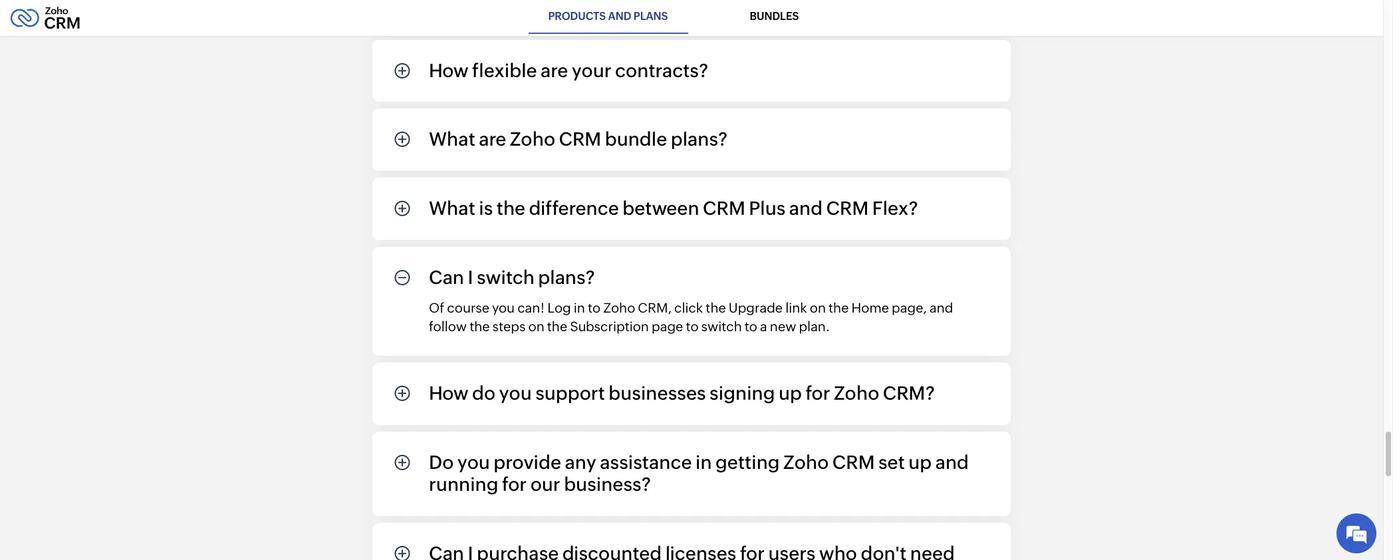 Task type: describe. For each thing, give the bounding box(es) containing it.
1 vertical spatial plans?
[[538, 267, 595, 288]]

0 horizontal spatial on
[[529, 319, 545, 334]]

can
[[429, 267, 464, 288]]

running
[[429, 474, 499, 495]]

the down the log
[[547, 319, 568, 334]]

getting
[[716, 452, 780, 473]]

course
[[447, 300, 490, 316]]

the down course
[[470, 319, 490, 334]]

and inside click the upgrade link on the home page, and follow the steps on the subscription page to switch to a new plan.
[[930, 300, 954, 316]]

bundles
[[751, 10, 800, 23]]

click the upgrade link on the home page, and follow the steps on the subscription page to switch to a new plan.
[[429, 300, 954, 334]]

do you provide any assistance in getting zoho crm set up and running for our business?
[[429, 452, 969, 495]]

signing
[[710, 383, 776, 404]]

contracts?
[[616, 60, 709, 81]]

follow
[[429, 319, 467, 334]]

plan.
[[799, 319, 831, 334]]

0 vertical spatial switch
[[477, 267, 535, 288]]

do
[[429, 452, 454, 473]]

page,
[[892, 300, 927, 316]]

can i switch plans?
[[429, 267, 595, 288]]

of
[[429, 300, 445, 316]]

our
[[531, 474, 561, 495]]

up inside do you provide any assistance in getting zoho crm set up and running for our business?
[[909, 452, 932, 473]]

business?
[[564, 474, 651, 495]]

of course you can! log in to zoho crm,
[[429, 300, 672, 316]]

bundle
[[605, 129, 668, 150]]

and inside do you provide any assistance in getting zoho crm set up and running for our business?
[[936, 452, 969, 473]]

what are zoho crm bundle plans?
[[429, 129, 728, 150]]

i
[[468, 267, 473, 288]]

crm inside do you provide any assistance in getting zoho crm set up and running for our business?
[[833, 452, 875, 473]]

what is the difference between crm plus and crm flex?
[[429, 198, 919, 219]]

products and plans
[[549, 10, 669, 23]]

your
[[572, 60, 612, 81]]

flexible
[[472, 60, 537, 81]]

the right "click"
[[706, 300, 726, 316]]

do
[[472, 383, 496, 404]]

1 horizontal spatial are
[[541, 60, 568, 81]]

can!
[[518, 300, 545, 316]]

provide
[[494, 452, 562, 473]]

plus
[[749, 198, 786, 219]]

subscription
[[570, 319, 649, 334]]

1 horizontal spatial on
[[810, 300, 826, 316]]

crm?
[[883, 383, 935, 404]]

you inside do you provide any assistance in getting zoho crm set up and running for our business?
[[458, 452, 490, 473]]

you for support
[[499, 383, 532, 404]]

1 horizontal spatial to
[[686, 319, 699, 334]]

crm,
[[638, 300, 672, 316]]

0 vertical spatial for
[[806, 383, 831, 404]]

and left plans
[[609, 10, 632, 23]]

link
[[786, 300, 808, 316]]

zoho crm logo image
[[10, 3, 81, 33]]

steps
[[493, 319, 526, 334]]



Task type: vqa. For each thing, say whether or not it's contained in the screenshot.
'I'
yes



Task type: locate. For each thing, give the bounding box(es) containing it.
1 horizontal spatial plans?
[[671, 129, 728, 150]]

crm left bundle on the top of page
[[559, 129, 602, 150]]

1 vertical spatial for
[[502, 474, 527, 495]]

to
[[588, 300, 601, 316], [686, 319, 699, 334], [745, 319, 758, 334]]

log
[[548, 300, 571, 316]]

in for log
[[574, 300, 585, 316]]

2 horizontal spatial to
[[745, 319, 758, 334]]

0 vertical spatial how
[[429, 60, 469, 81]]

what for what are zoho crm bundle plans?
[[429, 129, 476, 150]]

in left getting
[[696, 452, 712, 473]]

products
[[549, 10, 607, 23]]

1 vertical spatial how
[[429, 383, 469, 404]]

0 horizontal spatial up
[[779, 383, 802, 404]]

0 vertical spatial what
[[429, 129, 476, 150]]

in inside do you provide any assistance in getting zoho crm set up and running for our business?
[[696, 452, 712, 473]]

1 vertical spatial you
[[499, 383, 532, 404]]

1 vertical spatial in
[[696, 452, 712, 473]]

up right set at the bottom
[[909, 452, 932, 473]]

for
[[806, 383, 831, 404], [502, 474, 527, 495]]

zoho inside do you provide any assistance in getting zoho crm set up and running for our business?
[[784, 452, 829, 473]]

you up running
[[458, 452, 490, 473]]

page
[[652, 319, 684, 334]]

0 vertical spatial in
[[574, 300, 585, 316]]

0 horizontal spatial for
[[502, 474, 527, 495]]

what
[[429, 129, 476, 150], [429, 198, 476, 219]]

switch right i
[[477, 267, 535, 288]]

and right page,
[[930, 300, 954, 316]]

businesses
[[609, 383, 706, 404]]

plans? up the log
[[538, 267, 595, 288]]

2 vertical spatial you
[[458, 452, 490, 473]]

set
[[879, 452, 905, 473]]

the
[[497, 198, 526, 219], [706, 300, 726, 316], [829, 300, 849, 316], [470, 319, 490, 334], [547, 319, 568, 334]]

0 horizontal spatial are
[[479, 129, 507, 150]]

0 vertical spatial on
[[810, 300, 826, 316]]

0 horizontal spatial plans?
[[538, 267, 595, 288]]

1 horizontal spatial for
[[806, 383, 831, 404]]

zoho
[[510, 129, 556, 150], [604, 300, 636, 316], [834, 383, 880, 404], [784, 452, 829, 473]]

how left the do
[[429, 383, 469, 404]]

0 vertical spatial up
[[779, 383, 802, 404]]

crm left plus
[[703, 198, 746, 219]]

home
[[852, 300, 890, 316]]

0 vertical spatial plans?
[[671, 129, 728, 150]]

1 what from the top
[[429, 129, 476, 150]]

0 horizontal spatial in
[[574, 300, 585, 316]]

0 vertical spatial are
[[541, 60, 568, 81]]

1 vertical spatial are
[[479, 129, 507, 150]]

1 vertical spatial up
[[909, 452, 932, 473]]

flex?
[[873, 198, 919, 219]]

1 vertical spatial on
[[529, 319, 545, 334]]

assistance
[[600, 452, 692, 473]]

and right set at the bottom
[[936, 452, 969, 473]]

to up subscription
[[588, 300, 601, 316]]

switch inside click the upgrade link on the home page, and follow the steps on the subscription page to switch to a new plan.
[[702, 319, 742, 334]]

on down can!
[[529, 319, 545, 334]]

any
[[565, 452, 597, 473]]

crm left "flex?"
[[827, 198, 869, 219]]

the right is at the left of the page
[[497, 198, 526, 219]]

you for can!
[[492, 300, 515, 316]]

to left a
[[745, 319, 758, 334]]

1 vertical spatial what
[[429, 198, 476, 219]]

crm left set at the bottom
[[833, 452, 875, 473]]

plans? right bundle on the top of page
[[671, 129, 728, 150]]

1 horizontal spatial in
[[696, 452, 712, 473]]

how
[[429, 60, 469, 81], [429, 383, 469, 404]]

1 horizontal spatial up
[[909, 452, 932, 473]]

up right signing
[[779, 383, 802, 404]]

how left flexible
[[429, 60, 469, 81]]

a
[[761, 319, 768, 334]]

and
[[609, 10, 632, 23], [790, 198, 823, 219], [930, 300, 954, 316], [936, 452, 969, 473]]

to down "click"
[[686, 319, 699, 334]]

2 how from the top
[[429, 383, 469, 404]]

how flexible are your contracts?
[[429, 60, 709, 81]]

and right plus
[[790, 198, 823, 219]]

how for how do you support businesses signing up for zoho crm?
[[429, 383, 469, 404]]

1 horizontal spatial switch
[[702, 319, 742, 334]]

between
[[623, 198, 700, 219]]

crm
[[559, 129, 602, 150], [703, 198, 746, 219], [827, 198, 869, 219], [833, 452, 875, 473]]

click
[[675, 300, 704, 316]]

up
[[779, 383, 802, 404], [909, 452, 932, 473]]

how do you support businesses signing up for zoho crm?
[[429, 383, 935, 404]]

is
[[479, 198, 493, 219]]

the up plan.
[[829, 300, 849, 316]]

you right the do
[[499, 383, 532, 404]]

0 horizontal spatial to
[[588, 300, 601, 316]]

for inside do you provide any assistance in getting zoho crm set up and running for our business?
[[502, 474, 527, 495]]

1 how from the top
[[429, 60, 469, 81]]

in
[[574, 300, 585, 316], [696, 452, 712, 473]]

on
[[810, 300, 826, 316], [529, 319, 545, 334]]

upgrade
[[729, 300, 783, 316]]

in for assistance
[[696, 452, 712, 473]]

difference
[[529, 198, 619, 219]]

0 horizontal spatial switch
[[477, 267, 535, 288]]

in right the log
[[574, 300, 585, 316]]

are
[[541, 60, 568, 81], [479, 129, 507, 150]]

how for how flexible are your contracts?
[[429, 60, 469, 81]]

0 vertical spatial you
[[492, 300, 515, 316]]

support
[[536, 383, 605, 404]]

switch down "click"
[[702, 319, 742, 334]]

new
[[770, 319, 797, 334]]

switch
[[477, 267, 535, 288], [702, 319, 742, 334]]

2 what from the top
[[429, 198, 476, 219]]

you up steps at the bottom of the page
[[492, 300, 515, 316]]

1 vertical spatial switch
[[702, 319, 742, 334]]

what for what is the difference between crm plus and crm flex?
[[429, 198, 476, 219]]

plans
[[634, 10, 669, 23]]

you
[[492, 300, 515, 316], [499, 383, 532, 404], [458, 452, 490, 473]]

plans?
[[671, 129, 728, 150], [538, 267, 595, 288]]

on up plan.
[[810, 300, 826, 316]]



